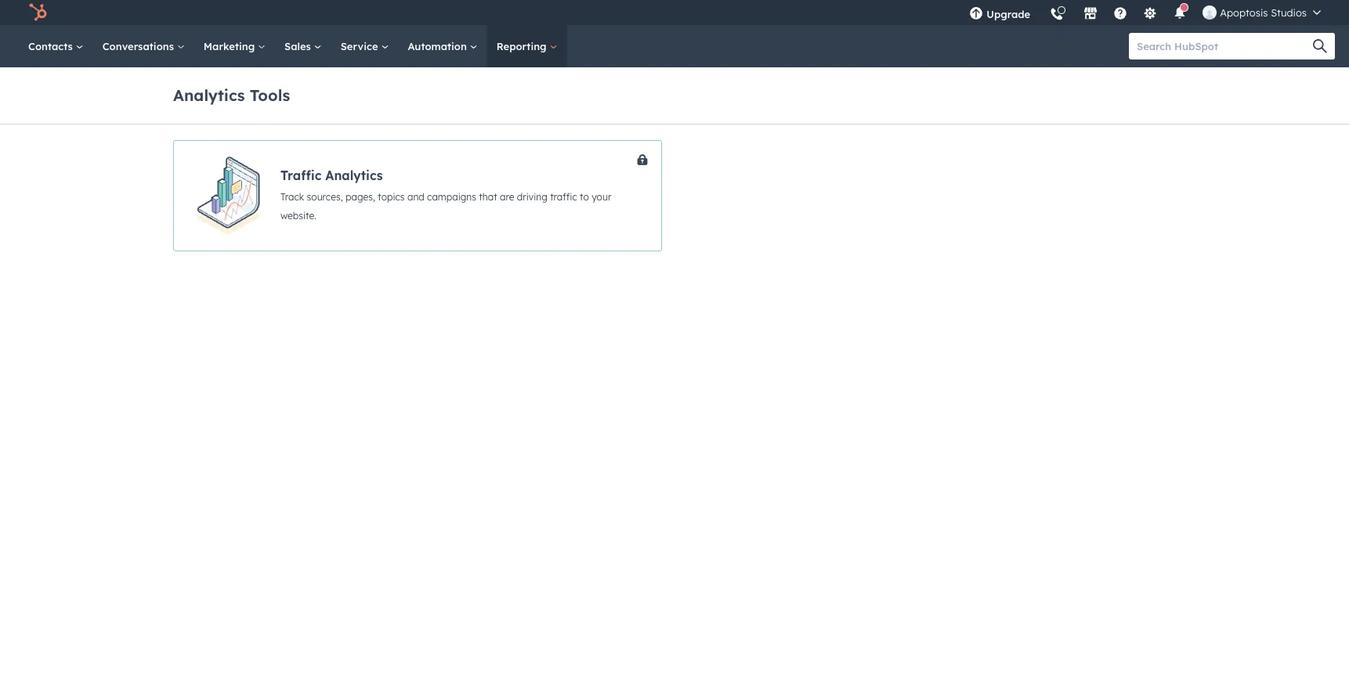 Task type: locate. For each thing, give the bounding box(es) containing it.
analytics inside traffic analytics track sources, pages, topics and campaigns that are driving traffic to your website.
[[325, 168, 383, 183]]

sources,
[[307, 191, 343, 203]]

that
[[479, 191, 497, 203]]

tara schultz image
[[1203, 5, 1217, 20]]

marketing
[[204, 40, 258, 52]]

your
[[592, 191, 611, 203]]

automation link
[[398, 25, 487, 67]]

sales link
[[275, 25, 331, 67]]

1 horizontal spatial analytics
[[325, 168, 383, 183]]

settings image
[[1143, 7, 1157, 21]]

notifications button
[[1167, 0, 1193, 25]]

website.
[[280, 210, 317, 222]]

Search HubSpot search field
[[1129, 33, 1321, 60]]

driving
[[517, 191, 548, 203]]

are
[[500, 191, 514, 203]]

analytics down marketing
[[173, 85, 245, 105]]

analytics up pages,
[[325, 168, 383, 183]]

menu
[[960, 0, 1330, 31]]

1 vertical spatial analytics
[[325, 168, 383, 183]]

settings link
[[1134, 0, 1167, 25]]

help image
[[1114, 7, 1128, 21]]

contacts
[[28, 40, 76, 52]]

analytics
[[173, 85, 245, 105], [325, 168, 383, 183]]

upgrade image
[[969, 7, 983, 21]]

none checkbox containing traffic analytics
[[173, 140, 662, 252]]

topics
[[378, 191, 405, 203]]

to
[[580, 191, 589, 203]]

traffic
[[550, 191, 577, 203]]

reporting link
[[487, 25, 567, 67]]

pages,
[[346, 191, 375, 203]]

menu containing apoptosis studios
[[960, 0, 1330, 31]]

studios
[[1271, 6, 1307, 19]]

0 horizontal spatial analytics
[[173, 85, 245, 105]]

None checkbox
[[173, 140, 662, 252]]

apoptosis studios button
[[1193, 0, 1330, 25]]

calling icon image
[[1050, 8, 1064, 22]]

contacts link
[[19, 25, 93, 67]]

apoptosis
[[1220, 6, 1268, 19]]



Task type: describe. For each thing, give the bounding box(es) containing it.
0 vertical spatial analytics
[[173, 85, 245, 105]]

notifications image
[[1173, 7, 1187, 21]]

hubspot image
[[28, 3, 47, 22]]

analytics tools
[[173, 85, 290, 105]]

upgrade
[[987, 7, 1030, 20]]

sales
[[284, 40, 314, 52]]

service link
[[331, 25, 398, 67]]

reporting
[[497, 40, 550, 52]]

calling icon button
[[1044, 2, 1070, 25]]

hubspot link
[[19, 3, 59, 22]]

automation
[[408, 40, 470, 52]]

campaigns
[[427, 191, 476, 203]]

help button
[[1107, 0, 1134, 25]]

marketing link
[[194, 25, 275, 67]]

conversations
[[102, 40, 177, 52]]

marketplaces button
[[1074, 0, 1107, 25]]

tools
[[250, 85, 290, 105]]

and
[[407, 191, 424, 203]]

track
[[280, 191, 304, 203]]

traffic analytics track sources, pages, topics and campaigns that are driving traffic to your website.
[[280, 168, 611, 222]]

traffic
[[280, 168, 322, 183]]

conversations link
[[93, 25, 194, 67]]

search image
[[1313, 39, 1327, 53]]

service
[[341, 40, 381, 52]]

search button
[[1305, 33, 1335, 60]]

apoptosis studios
[[1220, 6, 1307, 19]]

marketplaces image
[[1084, 7, 1098, 21]]



Task type: vqa. For each thing, say whether or not it's contained in the screenshot.
There is no data to show in this time frame. Try changing the date range.
no



